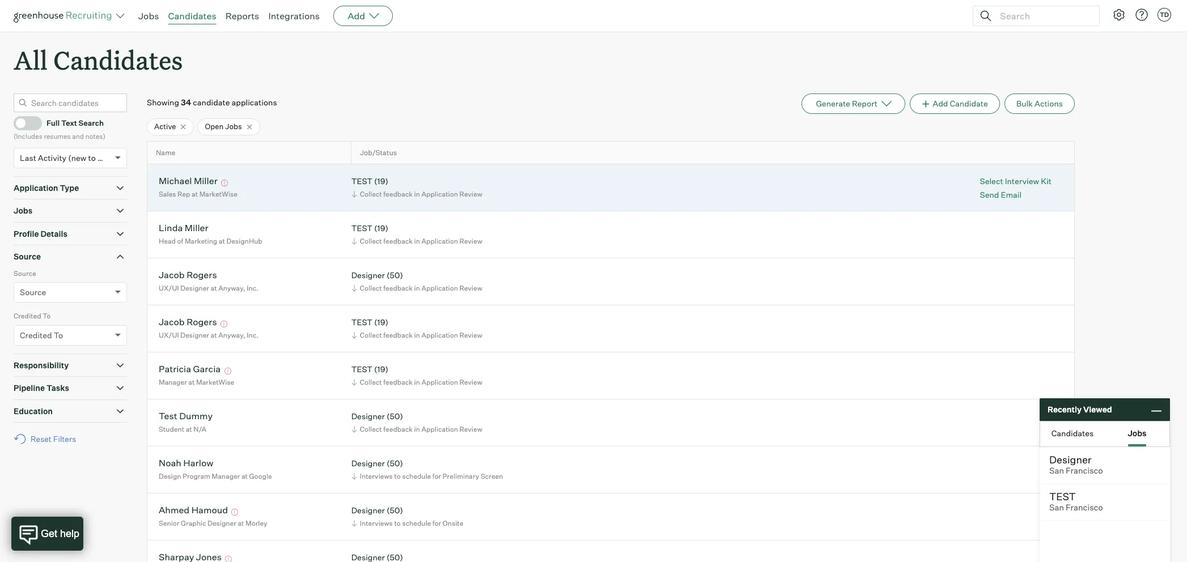 Task type: vqa. For each thing, say whether or not it's contained in the screenshot.
TEST link on the top left of the page
no



Task type: locate. For each thing, give the bounding box(es) containing it.
test dummy student at n/a
[[159, 411, 213, 434]]

5 collect feedback in application review link from the top
[[350, 377, 485, 388]]

0 vertical spatial source
[[14, 252, 41, 261]]

francisco for test
[[1066, 503, 1103, 513]]

for inside designer (50) interviews to schedule for preliminary screen
[[433, 472, 441, 481]]

1 rogers from the top
[[187, 270, 217, 281]]

credited
[[14, 312, 41, 320], [20, 330, 52, 340]]

1 vertical spatial anyway,
[[218, 331, 245, 340]]

for left onsite
[[433, 519, 441, 528]]

(19) for head of marketing at designhub
[[374, 224, 388, 233]]

3 feedback from the top
[[383, 284, 413, 293]]

1 schedule from the top
[[402, 472, 431, 481]]

0 vertical spatial designer (50) collect feedback in application review
[[351, 271, 482, 293]]

designer inside designer (50) interviews to schedule for onsite
[[351, 506, 385, 516]]

francisco inside test san francisco
[[1066, 503, 1103, 513]]

0 vertical spatial for
[[433, 472, 441, 481]]

google
[[249, 472, 272, 481]]

3 review from the top
[[460, 284, 482, 293]]

anyway, up jacob rogers has been in application review for more than 5 days image
[[218, 284, 245, 293]]

(19)
[[374, 177, 388, 186], [374, 224, 388, 233], [374, 318, 388, 327], [374, 365, 388, 374]]

interviews inside designer (50) interviews to schedule for onsite
[[360, 519, 393, 528]]

review
[[460, 190, 482, 198], [460, 237, 482, 245], [460, 284, 482, 293], [460, 331, 482, 340], [460, 378, 482, 387], [460, 425, 482, 434]]

2 ux/ui from the top
[[159, 331, 179, 340]]

1 designer (50) collect feedback in application review from the top
[[351, 271, 482, 293]]

candidates down recently viewed
[[1052, 428, 1094, 438]]

2 schedule from the top
[[402, 519, 431, 528]]

application
[[14, 183, 58, 193], [422, 190, 458, 198], [422, 237, 458, 245], [422, 284, 458, 293], [422, 331, 458, 340], [422, 378, 458, 387], [422, 425, 458, 434]]

at right rep
[[192, 190, 198, 198]]

san inside test san francisco
[[1050, 503, 1064, 513]]

type
[[60, 183, 79, 193]]

at left n/a
[[186, 425, 192, 434]]

miller
[[194, 175, 218, 187], [185, 223, 208, 234]]

jacob rogers link down of
[[159, 270, 217, 283]]

credited down source element
[[14, 312, 41, 320]]

to for designer (50) interviews to schedule for preliminary screen
[[394, 472, 401, 481]]

(new
[[68, 153, 87, 163]]

at right marketing
[[219, 237, 225, 245]]

2 vertical spatial source
[[20, 288, 46, 297]]

1 horizontal spatial add
[[933, 99, 948, 108]]

0 vertical spatial candidates
[[168, 10, 216, 22]]

credited up "responsibility"
[[20, 330, 52, 340]]

at left google at left bottom
[[241, 472, 248, 481]]

schedule inside designer (50) interviews to schedule for preliminary screen
[[402, 472, 431, 481]]

francisco up test san francisco
[[1066, 466, 1103, 476]]

designer (50) interviews to schedule for onsite
[[351, 506, 463, 528]]

miller up marketing
[[185, 223, 208, 234]]

0 vertical spatial jacob rogers link
[[159, 270, 217, 283]]

pipeline
[[14, 383, 45, 393]]

ux/ui up jacob rogers at left bottom
[[159, 284, 179, 293]]

to left onsite
[[394, 519, 401, 528]]

(50) inside designer (50) interviews to schedule for onsite
[[387, 506, 403, 516]]

designer (50) collect feedback in application review
[[351, 271, 482, 293], [351, 412, 482, 434]]

1 vertical spatial manager
[[212, 472, 240, 481]]

2 san from the top
[[1050, 503, 1064, 513]]

0 vertical spatial jacob
[[159, 270, 185, 281]]

schedule for designer (50) interviews to schedule for preliminary screen
[[402, 472, 431, 481]]

0 vertical spatial san
[[1050, 466, 1064, 476]]

manager inside the noah harlow design program manager at google
[[212, 472, 240, 481]]

linda miller link
[[159, 223, 208, 236]]

0 horizontal spatial add
[[348, 10, 365, 22]]

test (19) collect feedback in application review for ux/ui designer at anyway, inc.
[[351, 318, 482, 340]]

schedule up designer (50) interviews to schedule for onsite
[[402, 472, 431, 481]]

jacob down head
[[159, 270, 185, 281]]

to down source element
[[43, 312, 51, 320]]

to up designer (50) interviews to schedule for onsite
[[394, 472, 401, 481]]

greenhouse recruiting image
[[14, 9, 116, 23]]

designer inside designer (50) interviews to schedule for preliminary screen
[[351, 459, 385, 469]]

1 (50) from the top
[[387, 271, 403, 280]]

credited to down source element
[[14, 312, 51, 320]]

francisco down designer san francisco
[[1066, 503, 1103, 513]]

2 vertical spatial candidates
[[1052, 428, 1094, 438]]

1 san from the top
[[1050, 466, 1064, 476]]

noah harlow design program manager at google
[[159, 458, 272, 481]]

for for designer (50) interviews to schedule for preliminary screen
[[433, 472, 441, 481]]

jacob
[[159, 270, 185, 281], [159, 317, 185, 328]]

select interview kit link
[[980, 176, 1052, 187]]

3 collect from the top
[[360, 284, 382, 293]]

1 anyway, from the top
[[218, 284, 245, 293]]

2 (50) from the top
[[387, 412, 403, 422]]

marketwise down garcia
[[196, 378, 234, 387]]

pipeline tasks
[[14, 383, 69, 393]]

0 vertical spatial schedule
[[402, 472, 431, 481]]

0 vertical spatial rogers
[[187, 270, 217, 281]]

jacob up ux/ui designer at anyway, inc.
[[159, 317, 185, 328]]

0 vertical spatial marketwise
[[199, 190, 238, 198]]

candidate
[[193, 98, 230, 107]]

1 vertical spatial san
[[1050, 503, 1064, 513]]

rogers for jacob rogers ux/ui designer at anyway, inc.
[[187, 270, 217, 281]]

2 test (19) collect feedback in application review from the top
[[351, 224, 482, 245]]

source
[[14, 252, 41, 261], [14, 269, 36, 278], [20, 288, 46, 297]]

add
[[348, 10, 365, 22], [933, 99, 948, 108]]

interviews inside designer (50) interviews to schedule for preliminary screen
[[360, 472, 393, 481]]

1 vertical spatial schedule
[[402, 519, 431, 528]]

1 in from the top
[[414, 190, 420, 198]]

to left old)
[[88, 153, 96, 163]]

linda
[[159, 223, 183, 234]]

reports
[[225, 10, 259, 22]]

schedule inside designer (50) interviews to schedule for onsite
[[402, 519, 431, 528]]

4 (50) from the top
[[387, 506, 403, 516]]

morley
[[246, 519, 267, 528]]

jobs inside tab list
[[1128, 428, 1147, 438]]

0 vertical spatial manager
[[159, 378, 187, 387]]

linda miller head of marketing at designhub
[[159, 223, 262, 245]]

4 collect feedback in application review link from the top
[[350, 330, 485, 341]]

2 rogers from the top
[[187, 317, 217, 328]]

schedule for designer (50) interviews to schedule for onsite
[[402, 519, 431, 528]]

at inside the noah harlow design program manager at google
[[241, 472, 248, 481]]

tab list
[[1040, 422, 1170, 447]]

1 vertical spatial miller
[[185, 223, 208, 234]]

tab list containing candidates
[[1040, 422, 1170, 447]]

to inside designer (50) interviews to schedule for preliminary screen
[[394, 472, 401, 481]]

rep
[[178, 190, 190, 198]]

2 jacob from the top
[[159, 317, 185, 328]]

2 vertical spatial to
[[394, 519, 401, 528]]

1 collect from the top
[[360, 190, 382, 198]]

candidates right jobs link
[[168, 10, 216, 22]]

manager down "patricia"
[[159, 378, 187, 387]]

1 vertical spatial to
[[394, 472, 401, 481]]

6 review from the top
[[460, 425, 482, 434]]

text
[[61, 118, 77, 128]]

francisco
[[1066, 466, 1103, 476], [1066, 503, 1103, 513]]

screen
[[481, 472, 503, 481]]

0 vertical spatial ux/ui
[[159, 284, 179, 293]]

at up jacob rogers at left bottom
[[211, 284, 217, 293]]

2 inc. from the top
[[247, 331, 259, 340]]

san for test
[[1050, 503, 1064, 513]]

1 for from the top
[[433, 472, 441, 481]]

miller inside linda miller head of marketing at designhub
[[185, 223, 208, 234]]

0 vertical spatial inc.
[[247, 284, 259, 293]]

patricia
[[159, 364, 191, 375]]

0 vertical spatial to
[[88, 153, 96, 163]]

6 collect feedback in application review link from the top
[[350, 424, 485, 435]]

inc.
[[247, 284, 259, 293], [247, 331, 259, 340]]

for left preliminary
[[433, 472, 441, 481]]

0 vertical spatial interviews
[[360, 472, 393, 481]]

0 vertical spatial miller
[[194, 175, 218, 187]]

full
[[46, 118, 60, 128]]

profile details
[[14, 229, 67, 239]]

hamoud
[[191, 505, 228, 516]]

reset filters
[[31, 434, 76, 444]]

2 francisco from the top
[[1066, 503, 1103, 513]]

1 vertical spatial designer (50) collect feedback in application review
[[351, 412, 482, 434]]

ux/ui inside jacob rogers ux/ui designer at anyway, inc.
[[159, 284, 179, 293]]

rogers inside jacob rogers ux/ui designer at anyway, inc.
[[187, 270, 217, 281]]

candidates inside tab list
[[1052, 428, 1094, 438]]

ux/ui down jacob rogers at left bottom
[[159, 331, 179, 340]]

add candidate link
[[910, 94, 1000, 114]]

3 (50) from the top
[[387, 459, 403, 469]]

1 vertical spatial for
[[433, 519, 441, 528]]

jacob rogers link
[[159, 270, 217, 283], [159, 317, 217, 330]]

test inside test san francisco
[[1050, 490, 1076, 503]]

rogers down marketing
[[187, 270, 217, 281]]

report
[[852, 99, 878, 108]]

add button
[[333, 6, 393, 26]]

1 francisco from the top
[[1066, 466, 1103, 476]]

at down ahmed hamoud has been in onsite for more than 21 days icon in the left of the page
[[238, 519, 244, 528]]

4 (19) from the top
[[374, 365, 388, 374]]

(50)
[[387, 271, 403, 280], [387, 412, 403, 422], [387, 459, 403, 469], [387, 506, 403, 516]]

manager right program
[[212, 472, 240, 481]]

add inside popup button
[[348, 10, 365, 22]]

4 collect from the top
[[360, 331, 382, 340]]

jacob rogers link up ux/ui designer at anyway, inc.
[[159, 317, 217, 330]]

1 ux/ui from the top
[[159, 284, 179, 293]]

(50) inside designer (50) interviews to schedule for preliminary screen
[[387, 459, 403, 469]]

active
[[154, 122, 176, 131]]

4 test (19) collect feedback in application review from the top
[[351, 365, 482, 387]]

schedule left onsite
[[402, 519, 431, 528]]

full text search (includes resumes and notes)
[[14, 118, 105, 141]]

(includes
[[14, 132, 42, 141]]

0 horizontal spatial to
[[43, 312, 51, 320]]

1 vertical spatial jacob
[[159, 317, 185, 328]]

0 vertical spatial add
[[348, 10, 365, 22]]

ahmed hamoud has been in onsite for more than 21 days image
[[230, 509, 240, 516]]

at inside 'test dummy student at n/a'
[[186, 425, 192, 434]]

test
[[351, 177, 373, 186], [351, 224, 373, 233], [351, 318, 373, 327], [351, 365, 373, 374], [1050, 490, 1076, 503]]

manager
[[159, 378, 187, 387], [212, 472, 240, 481]]

1 vertical spatial inc.
[[247, 331, 259, 340]]

2 (19) from the top
[[374, 224, 388, 233]]

0 vertical spatial francisco
[[1066, 466, 1103, 476]]

preliminary
[[443, 472, 479, 481]]

1 vertical spatial interviews
[[360, 519, 393, 528]]

2 jacob rogers link from the top
[[159, 317, 217, 330]]

interviews for designer (50) interviews to schedule for onsite
[[360, 519, 393, 528]]

san
[[1050, 466, 1064, 476], [1050, 503, 1064, 513]]

generate
[[816, 99, 850, 108]]

credited to up "responsibility"
[[20, 330, 63, 340]]

rogers up ux/ui designer at anyway, inc.
[[187, 317, 217, 328]]

jacob inside jacob rogers ux/ui designer at anyway, inc.
[[159, 270, 185, 281]]

francisco inside designer san francisco
[[1066, 466, 1103, 476]]

1 vertical spatial ux/ui
[[159, 331, 179, 340]]

notes)
[[85, 132, 105, 141]]

1 interviews from the top
[[360, 472, 393, 481]]

2 for from the top
[[433, 519, 441, 528]]

at down jacob rogers at left bottom
[[211, 331, 217, 340]]

miller up sales rep at marketwise
[[194, 175, 218, 187]]

michael miller link
[[159, 175, 218, 188]]

generate report
[[816, 99, 878, 108]]

2 review from the top
[[460, 237, 482, 245]]

generate report button
[[802, 94, 905, 114]]

1 vertical spatial add
[[933, 99, 948, 108]]

jacob for jacob rogers ux/ui designer at anyway, inc.
[[159, 270, 185, 281]]

jobs
[[138, 10, 159, 22], [225, 122, 242, 131], [14, 206, 32, 216], [1128, 428, 1147, 438]]

0 vertical spatial anyway,
[[218, 284, 245, 293]]

reset filters button
[[14, 429, 82, 450]]

candidate
[[950, 99, 988, 108]]

ux/ui designer at anyway, inc.
[[159, 331, 259, 340]]

1 vertical spatial jacob rogers link
[[159, 317, 217, 330]]

designer (50) interviews to schedule for preliminary screen
[[351, 459, 503, 481]]

1 vertical spatial source
[[14, 269, 36, 278]]

0 vertical spatial credited to
[[14, 312, 51, 320]]

candidates down jobs link
[[53, 43, 183, 77]]

onsite
[[443, 519, 463, 528]]

for inside designer (50) interviews to schedule for onsite
[[433, 519, 441, 528]]

3 (19) from the top
[[374, 318, 388, 327]]

anyway, inside jacob rogers ux/ui designer at anyway, inc.
[[218, 284, 245, 293]]

san up test san francisco
[[1050, 466, 1064, 476]]

designer san francisco
[[1050, 454, 1103, 476]]

1 vertical spatial rogers
[[187, 317, 217, 328]]

jacob rogers
[[159, 317, 217, 328]]

2 designer (50) collect feedback in application review from the top
[[351, 412, 482, 434]]

at
[[192, 190, 198, 198], [219, 237, 225, 245], [211, 284, 217, 293], [211, 331, 217, 340], [188, 378, 195, 387], [186, 425, 192, 434], [241, 472, 248, 481], [238, 519, 244, 528]]

michael miller
[[159, 175, 218, 187]]

3 test (19) collect feedback in application review from the top
[[351, 318, 482, 340]]

td button
[[1156, 6, 1174, 24]]

(50) for interviews to schedule for onsite
[[387, 506, 403, 516]]

ahmed hamoud link
[[159, 505, 228, 518]]

san down designer san francisco
[[1050, 503, 1064, 513]]

2 interviews from the top
[[360, 519, 393, 528]]

1 horizontal spatial manager
[[212, 472, 240, 481]]

anyway, down jacob rogers has been in application review for more than 5 days image
[[218, 331, 245, 340]]

(19) for ux/ui designer at anyway, inc.
[[374, 318, 388, 327]]

to inside designer (50) interviews to schedule for onsite
[[394, 519, 401, 528]]

marketwise down the michael miller has been in application review for more than 5 days icon
[[199, 190, 238, 198]]

san inside designer san francisco
[[1050, 466, 1064, 476]]

michael
[[159, 175, 192, 187]]

Search text field
[[997, 8, 1089, 24]]

name
[[156, 149, 175, 157]]

candidate reports are now available! apply filters and select "view in app" element
[[802, 94, 905, 114]]

1 vertical spatial francisco
[[1066, 503, 1103, 513]]

1 inc. from the top
[[247, 284, 259, 293]]

to up "responsibility"
[[54, 330, 63, 340]]

bulk
[[1016, 99, 1033, 108]]

1 jacob from the top
[[159, 270, 185, 281]]

1 (19) from the top
[[374, 177, 388, 186]]

1 horizontal spatial to
[[54, 330, 63, 340]]



Task type: describe. For each thing, give the bounding box(es) containing it.
job/status
[[360, 149, 397, 157]]

garcia
[[193, 364, 221, 375]]

1 vertical spatial marketwise
[[196, 378, 234, 387]]

34
[[181, 98, 191, 107]]

5 review from the top
[[460, 378, 482, 387]]

ahmed hamoud
[[159, 505, 228, 516]]

checkmark image
[[19, 119, 27, 127]]

reports link
[[225, 10, 259, 22]]

of
[[177, 237, 183, 245]]

6 collect from the top
[[360, 425, 382, 434]]

sales rep at marketwise
[[159, 190, 238, 198]]

5 feedback from the top
[[383, 378, 413, 387]]

at inside jacob rogers ux/ui designer at anyway, inc.
[[211, 284, 217, 293]]

candidates link
[[168, 10, 216, 22]]

graphic
[[181, 519, 206, 528]]

resumes
[[44, 132, 71, 141]]

sharpay jones has been in technical interview for more than 14 days image
[[224, 556, 234, 562]]

filters
[[53, 434, 76, 444]]

test (19) collect feedback in application review for manager at marketwise
[[351, 365, 482, 387]]

interviews for designer (50) interviews to schedule for preliminary screen
[[360, 472, 393, 481]]

1 vertical spatial credited
[[20, 330, 52, 340]]

and
[[72, 132, 84, 141]]

to for designer (50) interviews to schedule for onsite
[[394, 519, 401, 528]]

noah harlow link
[[159, 458, 213, 471]]

test for ux/ui designer at anyway, inc.
[[351, 318, 373, 327]]

source for credited to element
[[14, 269, 36, 278]]

1 feedback from the top
[[383, 190, 413, 198]]

2 feedback from the top
[[383, 237, 413, 245]]

interviews to schedule for onsite link
[[350, 518, 466, 529]]

send
[[980, 190, 999, 199]]

francisco for designer
[[1066, 466, 1103, 476]]

add candidate
[[933, 99, 988, 108]]

5 collect from the top
[[360, 378, 382, 387]]

open
[[205, 122, 224, 131]]

3 in from the top
[[414, 284, 420, 293]]

showing 34 candidate applications
[[147, 98, 277, 107]]

responsibility
[[14, 360, 69, 370]]

interview
[[1005, 176, 1039, 186]]

rogers for jacob rogers
[[187, 317, 217, 328]]

select
[[980, 176, 1003, 186]]

to for last activity (new to old)
[[88, 153, 96, 163]]

for for designer (50) interviews to schedule for onsite
[[433, 519, 441, 528]]

n/a
[[194, 425, 206, 434]]

add for add candidate
[[933, 99, 948, 108]]

bulk actions
[[1016, 99, 1063, 108]]

education
[[14, 406, 53, 416]]

1 collect feedback in application review link from the top
[[350, 189, 485, 200]]

source for source element
[[14, 252, 41, 261]]

Search candidates field
[[14, 94, 127, 112]]

configure image
[[1112, 8, 1126, 22]]

miller for linda
[[185, 223, 208, 234]]

(50) for interviews to schedule for preliminary screen
[[387, 459, 403, 469]]

test
[[159, 411, 177, 422]]

test (19) collect feedback in application review for head of marketing at designhub
[[351, 224, 482, 245]]

inc. inside jacob rogers ux/ui designer at anyway, inc.
[[247, 284, 259, 293]]

applications
[[232, 98, 277, 107]]

2 in from the top
[[414, 237, 420, 245]]

application type
[[14, 183, 79, 193]]

4 review from the top
[[460, 331, 482, 340]]

0 horizontal spatial manager
[[159, 378, 187, 387]]

send email link
[[980, 189, 1052, 200]]

2 collect from the top
[[360, 237, 382, 245]]

dummy
[[179, 411, 213, 422]]

4 in from the top
[[414, 331, 420, 340]]

2 anyway, from the top
[[218, 331, 245, 340]]

td
[[1160, 11, 1169, 19]]

profile
[[14, 229, 39, 239]]

jacob rogers ux/ui designer at anyway, inc.
[[159, 270, 259, 293]]

1 jacob rogers link from the top
[[159, 270, 217, 283]]

jacob rogers has been in application review for more than 5 days image
[[219, 321, 229, 328]]

2 collect feedback in application review link from the top
[[350, 236, 485, 247]]

last
[[20, 153, 36, 163]]

jacob for jacob rogers
[[159, 317, 185, 328]]

test dummy link
[[159, 411, 213, 424]]

marketing
[[185, 237, 217, 245]]

(50) for collect feedback in application review
[[387, 412, 403, 422]]

student
[[159, 425, 184, 434]]

1 vertical spatial to
[[54, 330, 63, 340]]

jobs link
[[138, 10, 159, 22]]

patricia garcia link
[[159, 364, 221, 377]]

1 review from the top
[[460, 190, 482, 198]]

san for designer
[[1050, 466, 1064, 476]]

test for head of marketing at designhub
[[351, 224, 373, 233]]

patricia garcia
[[159, 364, 221, 375]]

noah
[[159, 458, 181, 469]]

designhub
[[226, 237, 262, 245]]

3 collect feedback in application review link from the top
[[350, 283, 485, 294]]

0 vertical spatial to
[[43, 312, 51, 320]]

interviews to schedule for preliminary screen link
[[350, 471, 506, 482]]

1 test (19) collect feedback in application review from the top
[[351, 177, 482, 198]]

actions
[[1035, 99, 1063, 108]]

designer inside designer san francisco
[[1050, 454, 1092, 466]]

miller for michael
[[194, 175, 218, 187]]

details
[[40, 229, 67, 239]]

senior
[[159, 519, 179, 528]]

at down patricia garcia link
[[188, 378, 195, 387]]

search
[[79, 118, 104, 128]]

recently viewed
[[1048, 405, 1112, 415]]

(19) for manager at marketwise
[[374, 365, 388, 374]]

email
[[1001, 190, 1022, 199]]

credited to element
[[14, 311, 127, 354]]

patricia garcia has been in application review for more than 5 days image
[[223, 368, 233, 375]]

4 feedback from the top
[[383, 331, 413, 340]]

add for add
[[348, 10, 365, 22]]

designer inside jacob rogers ux/ui designer at anyway, inc.
[[180, 284, 209, 293]]

6 in from the top
[[414, 425, 420, 434]]

all candidates
[[14, 43, 183, 77]]

senior graphic designer at morley
[[159, 519, 267, 528]]

6 feedback from the top
[[383, 425, 413, 434]]

5 in from the top
[[414, 378, 420, 387]]

1 vertical spatial credited to
[[20, 330, 63, 340]]

manager at marketwise
[[159, 378, 234, 387]]

sales
[[159, 190, 176, 198]]

integrations link
[[268, 10, 320, 22]]

at inside linda miller head of marketing at designhub
[[219, 237, 225, 245]]

showing
[[147, 98, 179, 107]]

ahmed
[[159, 505, 189, 516]]

kit
[[1041, 176, 1052, 186]]

source element
[[14, 268, 127, 311]]

last activity (new to old) option
[[20, 153, 112, 163]]

head
[[159, 237, 176, 245]]

test san francisco
[[1050, 490, 1103, 513]]

reset
[[31, 434, 52, 444]]

recently
[[1048, 405, 1082, 415]]

program
[[183, 472, 210, 481]]

harlow
[[183, 458, 213, 469]]

open jobs
[[205, 122, 242, 131]]

select interview kit send email
[[980, 176, 1052, 199]]

michael miller has been in application review for more than 5 days image
[[220, 180, 230, 187]]

all
[[14, 43, 48, 77]]

1 vertical spatial candidates
[[53, 43, 183, 77]]

test for manager at marketwise
[[351, 365, 373, 374]]

0 vertical spatial credited
[[14, 312, 41, 320]]

design
[[159, 472, 181, 481]]

activity
[[38, 153, 66, 163]]



